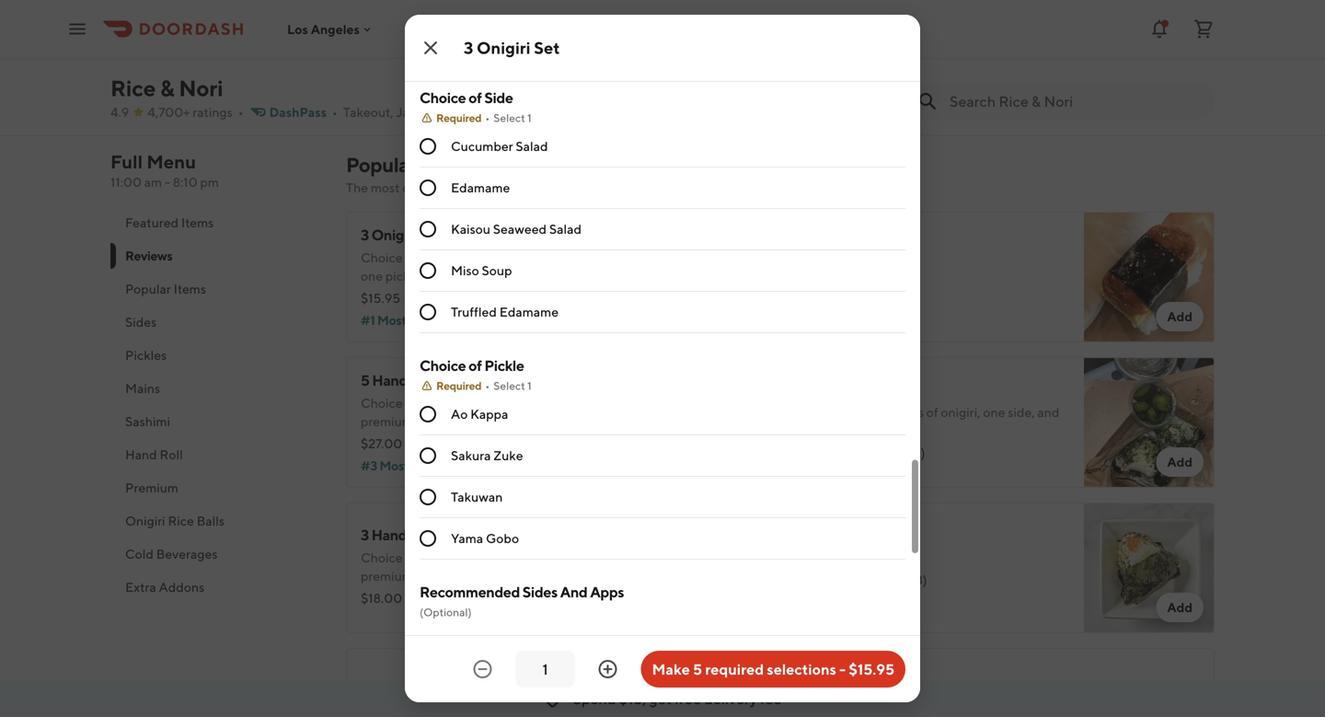Task type: locate. For each thing, give the bounding box(es) containing it.
0 horizontal spatial $15.95
[[361, 290, 401, 306]]

1 vertical spatial $15.95
[[849, 661, 895, 678]]

choose inside 5 hand roll set choice of five hand roll (can choose two premium), edamame, and choice of one sashimi.
[[525, 395, 567, 411]]

featured
[[125, 215, 179, 230]]

rice inside button
[[168, 513, 194, 528]]

0 vertical spatial hand
[[1184, 102, 1215, 117]]

miso up 100% (73)
[[889, 545, 920, 562]]

- inside "button"
[[840, 661, 846, 678]]

most
[[377, 313, 407, 328], [380, 458, 409, 473]]

0 horizontal spatial 4.9
[[110, 104, 129, 120]]

• select 1 inside choice of pickle group
[[485, 379, 532, 392]]

0 vertical spatial sashimi.
[[361, 432, 407, 447]]

- inside full menu 11:00 am - 8:10 pm
[[165, 174, 170, 190]]

2 premium), from the top
[[361, 568, 421, 584]]

popular down reviews
[[125, 281, 171, 296]]

most right #3
[[380, 458, 409, 473]]

0 horizontal spatial two
[[570, 395, 592, 411]]

and inside the 3 onigiri set choice of three pieces of onigiri, one side, and one pickle.
[[605, 250, 627, 265]]

miso soup
[[451, 263, 512, 278]]

0 items, open order cart image
[[1193, 18, 1215, 40]]

0 horizontal spatial &
[[160, 75, 174, 101]]

1 horizontal spatial doordash
[[1167, 45, 1218, 58]]

side
[[485, 89, 513, 106]]

1 vertical spatial 4.9
[[110, 104, 129, 120]]

#1 most liked
[[361, 313, 441, 328]]

1 vertical spatial hand
[[372, 371, 408, 389]]

1 inside choice of pickle group
[[528, 379, 532, 392]]

sides
[[125, 314, 157, 330], [523, 583, 558, 601]]

3 onigiri set choice of three pieces of onigiri, one side, and one pickle.
[[361, 226, 627, 284]]

0 vertical spatial &
[[160, 75, 174, 101]]

choose up the "and"
[[533, 550, 575, 565]]

4.9
[[379, 28, 406, 50], [110, 104, 129, 120]]

$15.95 up lychee lemonade
[[849, 661, 895, 678]]

2 add button from the top
[[1157, 447, 1204, 477]]

delivery
[[704, 690, 758, 707]]

beverages
[[156, 546, 218, 562]]

• inside choice of pickle group
[[485, 379, 490, 392]]

doordash inside • doordash order yellowtail sashimi
[[875, 45, 925, 58]]

required for pickle
[[436, 379, 482, 392]]

select down side
[[494, 111, 525, 124]]

1 inside choice of side group
[[528, 111, 532, 124]]

pieces
[[454, 250, 492, 265], [887, 405, 924, 420]]

1 vertical spatial 97%
[[430, 290, 454, 306]]

truffled
[[451, 304, 497, 319]]

salmon yuzu miso image
[[1084, 503, 1215, 633]]

1 edamame, from the top
[[423, 414, 484, 429]]

pieces up (110)
[[887, 405, 924, 420]]

1 horizontal spatial sashimi
[[860, 65, 904, 80]]

recommended sides and apps (optional)
[[420, 583, 624, 619]]

onigiri inside the 3 onigiri set choice of three pieces of onigiri, one side, and one pickle.
[[372, 226, 416, 243]]

1 c from the left
[[554, 10, 565, 27]]

1 horizontal spatial order
[[1220, 45, 1250, 58]]

make 5 required selections - $15.95
[[652, 661, 895, 678]]

0 vertical spatial pieces
[[454, 250, 492, 265]]

1 horizontal spatial 4.9
[[379, 28, 406, 50]]

1 vertical spatial • select 1
[[485, 379, 532, 392]]

choice of pickle group
[[420, 355, 906, 560]]

sashimi. inside 5 hand roll set choice of five hand roll (can choose two premium), edamame, and choice of one sashimi.
[[361, 432, 407, 447]]

one inside 5 hand roll set choice of five hand roll (can choose two premium), edamame, and choice of one sashimi.
[[568, 414, 590, 429]]

0 vertical spatial (can
[[497, 395, 523, 411]]

- up lychee
[[840, 661, 846, 678]]

5 inside "button"
[[693, 661, 702, 678]]

1 required from the top
[[436, 111, 482, 124]]

set inside 3 onigiri set spicy tuna hand roll
[[1090, 83, 1109, 99]]

order inside • doordash order yellowtail sashimi
[[927, 45, 958, 58]]

popular items the most commonly ordered items and dishes from this store
[[346, 153, 698, 195]]

0 vertical spatial -
[[165, 174, 170, 190]]

popular up most
[[346, 153, 416, 177]]

roll up five
[[410, 371, 436, 389]]

lemonade
[[852, 690, 921, 707]]

set inside dialog
[[534, 38, 560, 58]]

egg
[[854, 244, 880, 262]]

doordash up yellowtail sashimi button
[[875, 45, 925, 58]]

2 horizontal spatial hand
[[1184, 102, 1215, 117]]

hand inside button
[[125, 447, 157, 462]]

0 vertical spatial roll
[[1217, 102, 1239, 117]]

1 vertical spatial sashimi.
[[361, 587, 407, 602]]

(104)
[[460, 591, 491, 606]]

theresa
[[500, 10, 551, 27]]

2 horizontal spatial 5
[[693, 661, 702, 678]]

items inside "popular items the most commonly ordered items and dishes from this store"
[[420, 153, 470, 177]]

make 5 required selections - $15.95 button
[[641, 651, 906, 688]]

three down yama gobo "option"
[[420, 550, 451, 565]]

1 order from the left
[[927, 45, 958, 58]]

salad right seaweed
[[549, 221, 582, 237]]

3 for 3 onigiri set
[[464, 38, 474, 58]]

Edamame radio
[[420, 180, 436, 196]]

required down choice of side
[[436, 111, 482, 124]]

add inside recommended sides and apps "group"
[[451, 633, 476, 648]]

3 inside dialog
[[464, 38, 474, 58]]

add for 97% (173)
[[1168, 309, 1193, 324]]

full menu 11:00 am - 8:10 pm
[[110, 151, 219, 190]]

2 • select 1 from the top
[[485, 379, 532, 392]]

recommended sides and apps group
[[420, 582, 906, 678]]

premium),
[[361, 414, 421, 429], [361, 568, 421, 584]]

free
[[675, 690, 701, 707]]

items for popular items
[[174, 281, 206, 296]]

3 onigiri set button
[[1039, 82, 1109, 100]]

0 vertical spatial edamame,
[[423, 414, 484, 429]]

emma
[[791, 10, 833, 27]]

required inside choice of pickle group
[[436, 379, 482, 392]]

pieces inside the 3 onigiri set choice of three pieces of onigiri, one side, and one pickle.
[[454, 250, 492, 265]]

doordash for • doordash order yellowtail sashimi
[[875, 45, 925, 58]]

choice up the zuke in the bottom left of the page
[[512, 414, 551, 429]]

1 doordash from the left
[[875, 45, 925, 58]]

yellowtail sashimi button
[[802, 64, 904, 82]]

roll inside 3 onigiri set spicy tuna hand roll
[[1217, 102, 1239, 117]]

0 horizontal spatial roll
[[160, 447, 183, 462]]

sashimi. inside 3 handroll set choice of three handroll (can choose one premium), edamame, and choice of one sashimi.
[[361, 587, 407, 602]]

• up yellowtail sashimi button
[[868, 45, 872, 58]]

2 three from the top
[[420, 550, 451, 565]]

2 vertical spatial roll
[[160, 447, 183, 462]]

0 horizontal spatial pieces
[[454, 250, 492, 265]]

side, inside the 3 onigiri set choice of three pieces of onigiri, one side, and one pickle.
[[576, 250, 603, 265]]

0 vertical spatial choose
[[525, 395, 567, 411]]

1 vertical spatial onigiri,
[[941, 405, 981, 420]]

rice left balls
[[168, 513, 194, 528]]

choice left the "and"
[[512, 568, 551, 584]]

miso up the '97% (474)'
[[451, 263, 479, 278]]

1 vertical spatial 1
[[528, 379, 532, 392]]

5 inside 5 hand roll set choice of five hand roll (can choose two premium), edamame, and choice of one sashimi.
[[361, 371, 370, 389]]

1 vertical spatial choice
[[512, 568, 551, 584]]

three down kaisou seaweed salad 'radio'
[[420, 250, 451, 265]]

1 three from the top
[[420, 250, 451, 265]]

onigiri
[[477, 38, 531, 58], [1049, 83, 1088, 99], [372, 226, 416, 243], [125, 513, 165, 528]]

$15.95 up '#1'
[[361, 290, 401, 306]]

selections
[[767, 661, 837, 678]]

0 vertical spatial 97%
[[866, 272, 890, 287]]

set inside 3 handroll set choice of three handroll (can choose one premium), edamame, and choice of one sashimi.
[[430, 526, 452, 544]]

2 select from the top
[[494, 379, 525, 392]]

0 horizontal spatial order
[[927, 45, 958, 58]]

required inside choice of side group
[[436, 111, 482, 124]]

0 horizontal spatial 5
[[361, 371, 370, 389]]

2 sashimi. from the top
[[361, 587, 407, 602]]

choose right kappa
[[525, 395, 567, 411]]

add button for salmon yuzu miso
[[1157, 593, 1204, 622]]

cucumber
[[451, 139, 513, 154]]

popular inside popular items button
[[125, 281, 171, 296]]

Item Search search field
[[950, 91, 1200, 111]]

set for 3 handroll set choice of three handroll (can choose one premium), edamame, and choice of one sashimi.
[[430, 526, 452, 544]]

0 vertical spatial pickle.
[[386, 268, 424, 284]]

(can inside 3 handroll set choice of three handroll (can choose one premium), edamame, and choice of one sashimi.
[[505, 550, 530, 565]]

0 horizontal spatial pickle.
[[386, 268, 424, 284]]

3 handroll set choice of three handroll (can choose one premium), edamame, and choice of one sashimi.
[[361, 526, 600, 602]]

(can down gobo
[[505, 550, 530, 565]]

(can inside 5 hand roll set choice of five hand roll (can choose two premium), edamame, and choice of one sashimi.
[[497, 395, 523, 411]]

0 vertical spatial miso
[[451, 263, 479, 278]]

1 vertical spatial rice
[[168, 513, 194, 528]]

97% down egg
[[866, 272, 890, 287]]

rice up 4,700+
[[110, 75, 156, 101]]

the
[[346, 180, 368, 195]]

1 • select 1 from the top
[[485, 111, 532, 124]]

edamame, up the 95% (104)
[[423, 568, 484, 584]]

- for menu
[[165, 174, 170, 190]]

salad up items
[[516, 139, 548, 154]]

0 horizontal spatial c
[[554, 10, 565, 27]]

pieces inside choice of two pieces of onigiri, one side, and one pickle. 96% (110)
[[887, 405, 924, 420]]

1 horizontal spatial roll
[[410, 371, 436, 389]]

1 horizontal spatial $15.95
[[849, 661, 895, 678]]

1 vertical spatial premium),
[[361, 568, 421, 584]]

spicy
[[1120, 102, 1151, 117]]

onigiri inside dialog
[[477, 38, 531, 58]]

popular inside "popular items the most commonly ordered items and dishes from this store"
[[346, 153, 416, 177]]

items
[[420, 153, 470, 177], [181, 215, 214, 230], [174, 281, 206, 296]]

1 vertical spatial miso
[[889, 545, 920, 562]]

0 horizontal spatial sashimi
[[125, 414, 170, 429]]

1 vertical spatial add button
[[1157, 447, 1204, 477]]

three inside 3 handroll set choice of three handroll (can choose one premium), edamame, and choice of one sashimi.
[[420, 550, 451, 565]]

0 horizontal spatial rice
[[110, 75, 156, 101]]

items up commonly
[[420, 153, 470, 177]]

8:10
[[173, 174, 198, 190]]

featured items button
[[110, 206, 324, 239]]

• down the notification bell image
[[1161, 45, 1165, 58]]

1 1 from the top
[[528, 111, 532, 124]]

choice inside 5 hand roll set choice of five hand roll (can choose two premium), edamame, and choice of one sashimi.
[[512, 414, 551, 429]]

spam & egg image
[[1084, 212, 1215, 342]]

5 right make
[[693, 661, 702, 678]]

roll right tuna
[[1217, 102, 1239, 117]]

select
[[494, 111, 525, 124], [494, 379, 525, 392]]

c right emma
[[835, 10, 846, 27]]

doordash for • doordash order
[[1167, 45, 1218, 58]]

2 edamame, from the top
[[423, 568, 484, 584]]

1 vertical spatial -
[[840, 661, 846, 678]]

kaisou seaweed salad
[[451, 221, 582, 237]]

& up 4,700+
[[160, 75, 174, 101]]

97% left (474)
[[430, 290, 454, 306]]

0 horizontal spatial salad
[[516, 139, 548, 154]]

hand down #1 most liked
[[372, 371, 408, 389]]

0 vertical spatial $15.95
[[361, 290, 401, 306]]

nori
[[179, 75, 223, 101]]

2 1 from the top
[[528, 379, 532, 392]]

2 doordash from the left
[[1167, 45, 1218, 58]]

1 horizontal spatial 5
[[383, 86, 389, 99]]

items down pm
[[181, 215, 214, 230]]

- for 5
[[840, 661, 846, 678]]

emma c
[[791, 10, 846, 27]]

matcha horchata image
[[643, 648, 773, 717]]

2 vertical spatial items
[[174, 281, 206, 296]]

3 add button from the top
[[1157, 593, 1204, 622]]

5 hand roll set image
[[643, 357, 773, 488]]

1 vertical spatial sides
[[523, 583, 558, 601]]

umeboshi
[[451, 36, 511, 52]]

los
[[287, 21, 308, 37]]

1 vertical spatial items
[[181, 215, 214, 230]]

pieces down kaisou
[[454, 250, 492, 265]]

97% (474)
[[430, 290, 487, 306]]

spend
[[573, 690, 616, 707]]

3 inside 3 handroll set choice of three handroll (can choose one premium), edamame, and choice of one sashimi.
[[361, 526, 369, 544]]

2 vertical spatial add button
[[1157, 593, 1204, 622]]

0 vertical spatial items
[[420, 153, 470, 177]]

0 vertical spatial required
[[436, 111, 482, 124]]

5 hand roll set choice of five hand roll (can choose two premium), edamame, and choice of one sashimi.
[[361, 371, 592, 447]]

hand up premium
[[125, 447, 157, 462]]

5
[[383, 86, 389, 99], [361, 371, 370, 389], [693, 661, 702, 678]]

3 onigiri set
[[464, 38, 560, 58]]

1 horizontal spatial pickle.
[[827, 423, 866, 438]]

2 required from the top
[[436, 379, 482, 392]]

items up sides button
[[174, 281, 206, 296]]

1 horizontal spatial &
[[842, 244, 852, 262]]

(164)
[[459, 436, 489, 451]]

0 horizontal spatial popular
[[125, 281, 171, 296]]

two
[[570, 395, 592, 411], [862, 405, 884, 420]]

1 vertical spatial 5
[[361, 371, 370, 389]]

0 horizontal spatial miso
[[451, 263, 479, 278]]

4,700+
[[148, 104, 190, 120]]

notification bell image
[[1149, 18, 1171, 40]]

doordash down the 0 items, open order cart "icon" on the top right of page
[[1167, 45, 1218, 58]]

2 vertical spatial 5
[[693, 661, 702, 678]]

$27.00
[[361, 436, 403, 451]]

0 vertical spatial 5
[[383, 86, 389, 99]]

pickles
[[125, 348, 167, 363]]

edamame down the cucumber
[[451, 180, 510, 195]]

2 c from the left
[[835, 10, 846, 27]]

open menu image
[[66, 18, 88, 40]]

cold beverages
[[125, 546, 218, 562]]

(can right the "roll"
[[497, 395, 523, 411]]

0 vertical spatial • select 1
[[485, 111, 532, 124]]

5 left stars
[[383, 86, 389, 99]]

(110)
[[898, 445, 926, 460]]

select inside choice of pickle group
[[494, 379, 525, 392]]

c up 9/17/23
[[554, 10, 565, 27]]

0 vertical spatial most
[[377, 313, 407, 328]]

roll inside button
[[160, 447, 183, 462]]

set for 3 onigiri set spicy tuna hand roll
[[1090, 83, 1109, 99]]

sashimi. up #3
[[361, 432, 407, 447]]

0 vertical spatial popular
[[346, 153, 416, 177]]

8/26/22
[[1117, 45, 1159, 58]]

pm
[[200, 174, 219, 190]]

sashimi right yellowtail
[[860, 65, 904, 80]]

1 horizontal spatial salad
[[549, 221, 582, 237]]

premium), up $27.00
[[361, 414, 421, 429]]

3 onigiri set dialog
[[405, 0, 921, 702]]

mains
[[125, 381, 160, 396]]

hand roll
[[125, 447, 183, 462]]

and inside "popular items the most commonly ordered items and dishes from this store"
[[550, 180, 572, 195]]

• select 1 for choice of pickle
[[485, 379, 532, 392]]

1 horizontal spatial rice
[[168, 513, 194, 528]]

0 vertical spatial onigiri,
[[509, 250, 548, 265]]

0 vertical spatial choice
[[512, 414, 551, 429]]

salad
[[516, 139, 548, 154], [549, 221, 582, 237]]

3 inside 3 onigiri set spicy tuna hand roll
[[1039, 83, 1046, 99]]

3
[[464, 38, 474, 58], [1039, 83, 1046, 99], [361, 226, 369, 243], [361, 526, 369, 544]]

1 vertical spatial roll
[[410, 371, 436, 389]]

3 inside the 3 onigiri set choice of three pieces of onigiri, one side, and one pickle.
[[361, 226, 369, 243]]

1 horizontal spatial miso
[[889, 545, 920, 562]]

dishes
[[575, 180, 612, 195]]

• select 1 for choice of side
[[485, 111, 532, 124]]

1 vertical spatial required
[[436, 379, 482, 392]]

and inside choice of two pieces of onigiri, one side, and one pickle. 96% (110)
[[1038, 405, 1060, 420]]

choice inside 5 hand roll set choice of five hand roll (can choose two premium), edamame, and choice of one sashimi.
[[361, 395, 403, 411]]

0 vertical spatial sides
[[125, 314, 157, 330]]

choose
[[525, 395, 567, 411], [533, 550, 575, 565]]

4.9 left umeboshi radio
[[379, 28, 406, 50]]

0 vertical spatial three
[[420, 250, 451, 265]]

sashimi down mains
[[125, 414, 170, 429]]

1 horizontal spatial pieces
[[887, 405, 924, 420]]

items for popular items the most commonly ordered items and dishes from this store
[[420, 153, 470, 177]]

1 horizontal spatial c
[[835, 10, 846, 27]]

hand right tuna
[[1184, 102, 1215, 117]]

sides up pickles
[[125, 314, 157, 330]]

liked for choice
[[409, 313, 441, 328]]

3 onigiri set image
[[643, 212, 773, 342]]

• left mi
[[485, 111, 490, 124]]

three for onigiri
[[420, 250, 451, 265]]

most
[[371, 180, 400, 195]]

menu
[[147, 151, 196, 173]]

edamame, down hand
[[423, 414, 484, 429]]

95%
[[432, 591, 458, 606]]

1 select from the top
[[494, 111, 525, 124]]

1 vertical spatial choose
[[533, 550, 575, 565]]

Yama Gobo radio
[[420, 530, 436, 547]]

1 choice from the top
[[512, 414, 551, 429]]

4.9 left 4,700+
[[110, 104, 129, 120]]

1 premium), from the top
[[361, 414, 421, 429]]

• select 1 down pickle
[[485, 379, 532, 392]]

- right the am
[[165, 174, 170, 190]]

0 vertical spatial 1
[[528, 111, 532, 124]]

0 vertical spatial sashimi
[[860, 65, 904, 80]]

0 horizontal spatial 97%
[[430, 290, 454, 306]]

1 add button from the top
[[1157, 302, 1204, 331]]

set inside the 3 onigiri set choice of three pieces of onigiri, one side, and one pickle.
[[419, 226, 441, 243]]

liked down the '97% (474)'
[[409, 313, 441, 328]]

& left egg
[[842, 244, 852, 262]]

los angeles button
[[287, 21, 375, 37]]

1 horizontal spatial sides
[[523, 583, 558, 601]]

• select 1 inside choice of side group
[[485, 111, 532, 124]]

theresa c
[[500, 10, 565, 27]]

premium), up $18.00
[[361, 568, 421, 584]]

premium
[[125, 480, 179, 495]]

5 down '#1'
[[361, 371, 370, 389]]

1 vertical spatial salad
[[549, 221, 582, 237]]

set
[[534, 38, 560, 58], [1090, 83, 1109, 99], [419, 226, 441, 243], [439, 371, 460, 389], [430, 526, 452, 544]]

onigiri inside 3 onigiri set spicy tuna hand roll
[[1049, 83, 1088, 99]]

1 sashimi. from the top
[[361, 432, 407, 447]]

liked down 93%
[[411, 458, 443, 473]]

set inside 5 hand roll set choice of five hand roll (can choose two premium), edamame, and choice of one sashimi.
[[439, 371, 460, 389]]

pickle.
[[386, 268, 424, 284], [827, 423, 866, 438]]

1 horizontal spatial 97%
[[866, 272, 890, 287]]

1 horizontal spatial onigiri,
[[941, 405, 981, 420]]

onigiri rice balls
[[125, 513, 225, 528]]

hand inside 5 hand roll set choice of five hand roll (can choose two premium), edamame, and choice of one sashimi.
[[372, 371, 408, 389]]

1
[[528, 111, 532, 124], [528, 379, 532, 392]]

• doordash order
[[1161, 45, 1250, 58]]

handroll
[[454, 550, 502, 565]]

2 onigiri set image
[[1084, 357, 1215, 488]]

three inside the 3 onigiri set choice of three pieces of onigiri, one side, and one pickle.
[[420, 250, 451, 265]]

0 horizontal spatial sides
[[125, 314, 157, 330]]

most down $15.95 •
[[377, 313, 407, 328]]

required up hand
[[436, 379, 482, 392]]

sashimi
[[860, 65, 904, 80], [125, 414, 170, 429]]

2 order from the left
[[1220, 45, 1250, 58]]

roll up premium
[[160, 447, 183, 462]]

select for pickle
[[494, 379, 525, 392]]

Ao Kappa radio
[[420, 406, 436, 423]]

2 vertical spatial hand
[[125, 447, 157, 462]]

1 horizontal spatial two
[[862, 405, 884, 420]]

select inside choice of side group
[[494, 111, 525, 124]]

sashimi. left 95%
[[361, 587, 407, 602]]

addons
[[159, 580, 205, 595]]

0 vertical spatial select
[[494, 111, 525, 124]]

1 horizontal spatial side,
[[1008, 405, 1035, 420]]

• up the "roll"
[[485, 379, 490, 392]]

1 vertical spatial side,
[[1008, 405, 1035, 420]]

soup
[[482, 263, 512, 278]]

100%
[[869, 572, 902, 587]]

edamame down soup
[[500, 304, 559, 319]]

popular for popular items
[[125, 281, 171, 296]]

three
[[420, 250, 451, 265], [420, 550, 451, 565]]

• select 1 down side
[[485, 111, 532, 124]]

2 choice from the top
[[512, 568, 551, 584]]

select down pickle
[[494, 379, 525, 392]]

97% for 97% (474)
[[430, 290, 454, 306]]

sides left the "and"
[[523, 583, 558, 601]]

1 vertical spatial edamame,
[[423, 568, 484, 584]]

truffled edamame
[[451, 304, 559, 319]]

required for side
[[436, 111, 482, 124]]

choice inside the 3 onigiri set choice of three pieces of onigiri, one side, and one pickle.
[[361, 250, 403, 265]]

1 for choice of pickle
[[528, 379, 532, 392]]

0 vertical spatial premium),
[[361, 414, 421, 429]]

0 vertical spatial liked
[[409, 313, 441, 328]]

1 horizontal spatial hand
[[372, 371, 408, 389]]

1 vertical spatial most
[[380, 458, 409, 473]]



Task type: describe. For each thing, give the bounding box(es) containing it.
side, inside choice of two pieces of onigiri, one side, and one pickle. 96% (110)
[[1008, 405, 1035, 420]]

extra addons
[[125, 580, 205, 595]]

Kaisou Seaweed Salad radio
[[420, 221, 436, 238]]

matcha
[[361, 690, 410, 707]]

choice of side group
[[420, 87, 906, 333]]

sakura
[[451, 448, 491, 463]]

• inside choice of side group
[[485, 111, 490, 124]]

fee
[[761, 690, 782, 707]]

97% (173)
[[866, 272, 921, 287]]

yellowtail
[[802, 65, 857, 80]]

onigiri for 3 onigiri set
[[477, 38, 531, 58]]

gobo
[[486, 531, 519, 546]]

#3 most liked
[[361, 458, 443, 473]]

• right ratings
[[238, 104, 244, 120]]

kappa
[[471, 406, 509, 422]]

add for 100% (73)
[[1168, 600, 1193, 615]]

add for choice of two pieces of onigiri, one side, and one pickle.
[[1168, 454, 1193, 469]]

& for egg
[[842, 244, 852, 262]]

(173)
[[893, 272, 921, 287]]

0 vertical spatial edamame
[[451, 180, 510, 195]]

3 onigiri set spicy tuna hand roll
[[1039, 83, 1239, 117]]

1 for choice of side
[[528, 111, 532, 124]]

order for • doordash order
[[1220, 45, 1250, 58]]

of 5 stars
[[371, 86, 414, 99]]

hand inside 3 onigiri set spicy tuna hand roll
[[1184, 102, 1215, 117]]

93%
[[432, 436, 457, 451]]

and inside 3 handroll set choice of three handroll (can choose one premium), edamame, and choice of one sashimi.
[[487, 568, 509, 584]]

97% for 97% (173)
[[866, 272, 890, 287]]

cucumber salad
[[451, 139, 548, 154]]

onigiri for 3 onigiri set choice of three pieces of onigiri, one side, and one pickle.
[[372, 226, 416, 243]]

angeles
[[311, 21, 360, 37]]

extra addons button
[[110, 571, 324, 604]]

& for nori
[[160, 75, 174, 101]]

Sakura Zuke radio
[[420, 447, 436, 464]]

roll inside 5 hand roll set choice of five hand roll (can choose two premium), edamame, and choice of one sashimi.
[[410, 371, 436, 389]]

edamame, inside 5 hand roll set choice of five hand roll (can choose two premium), edamame, and choice of one sashimi.
[[423, 414, 484, 429]]

and inside 5 hand roll set choice of five hand roll (can choose two premium), edamame, and choice of one sashimi.
[[487, 414, 509, 429]]

sides inside recommended sides and apps (optional)
[[523, 583, 558, 601]]

$15.95 •
[[361, 290, 410, 306]]

(optional)
[[420, 606, 472, 619]]

• left takeout,
[[332, 104, 338, 120]]

choose inside 3 handroll set choice of three handroll (can choose one premium), edamame, and choice of one sashimi.
[[533, 550, 575, 565]]

(474)
[[457, 290, 487, 306]]

onigiri rice balls button
[[110, 504, 324, 538]]

• left 0.3
[[459, 104, 464, 120]]

make
[[652, 661, 690, 678]]

apps
[[590, 583, 624, 601]]

5 for of
[[383, 86, 389, 99]]

set for 3 onigiri set
[[534, 38, 560, 58]]

yama gobo
[[451, 531, 519, 546]]

t
[[470, 8, 480, 28]]

items
[[516, 180, 547, 195]]

1 vertical spatial edamame
[[500, 304, 559, 319]]

Cucumber Salad radio
[[420, 138, 436, 155]]

cold
[[125, 546, 154, 562]]

$15,
[[619, 690, 647, 707]]

items for featured items
[[181, 215, 214, 230]]

increase quantity by 1 image
[[597, 658, 619, 680]]

choice inside 3 handroll set choice of three handroll (can choose one premium), edamame, and choice of one sashimi.
[[512, 568, 551, 584]]

5 for make
[[693, 661, 702, 678]]

two inside choice of two pieces of onigiri, one side, and one pickle. 96% (110)
[[862, 405, 884, 420]]

sashimi inside • doordash order yellowtail sashimi
[[860, 65, 904, 80]]

#3
[[361, 458, 377, 473]]

93% (164)
[[432, 436, 489, 451]]

cold beverages button
[[110, 538, 324, 571]]

store
[[668, 180, 698, 195]]

popular for popular items the most commonly ordered items and dishes from this store
[[346, 153, 416, 177]]

premium), inside 3 handroll set choice of three handroll (can choose one premium), edamame, and choice of one sashimi.
[[361, 568, 421, 584]]

Umeboshi radio
[[420, 36, 436, 52]]

3 for 3 onigiri set choice of three pieces of onigiri, one side, and one pickle.
[[361, 226, 369, 243]]

choice inside choice of two pieces of onigiri, one side, and one pickle. 96% (110)
[[803, 405, 845, 420]]

Current quantity is 1 number field
[[527, 659, 564, 679]]

• inside • doordash order yellowtail sashimi
[[868, 45, 872, 58]]

hand roll button
[[110, 438, 324, 471]]

$15.95 inside "button"
[[849, 661, 895, 678]]

onigiri inside button
[[125, 513, 165, 528]]

add button for spam & egg
[[1157, 302, 1204, 331]]

3 for 3 onigiri set spicy tuna hand roll
[[1039, 83, 1046, 99]]

11:00
[[110, 174, 142, 190]]

ordered
[[466, 180, 513, 195]]

spicy tuna hand roll button
[[1120, 100, 1239, 119]]

Miso Soup radio
[[420, 262, 436, 279]]

c for e
[[835, 10, 846, 27]]

spam & egg
[[803, 244, 880, 262]]

onigiri, inside the 3 onigiri set choice of three pieces of onigiri, one side, and one pickle.
[[509, 250, 548, 265]]

premium), inside 5 hand roll set choice of five hand roll (can choose two premium), edamame, and choice of one sashimi.
[[361, 414, 421, 429]]

select for side
[[494, 111, 525, 124]]

popular items button
[[110, 272, 324, 306]]

set for 3 onigiri set choice of three pieces of onigiri, one side, and one pickle.
[[419, 226, 441, 243]]

close 3 onigiri set image
[[420, 37, 442, 59]]

sashimi button
[[110, 405, 324, 438]]

onigiri for 3 onigiri set spicy tuna hand roll
[[1049, 83, 1088, 99]]

zuke
[[494, 448, 523, 463]]

choice of pickle
[[420, 357, 524, 374]]

los angeles
[[287, 21, 360, 37]]

kaisou
[[451, 221, 491, 237]]

salmon yuzu miso
[[803, 545, 920, 562]]

(73)
[[905, 572, 927, 587]]

add avocado
[[451, 633, 531, 648]]

order for • doordash order yellowtail sashimi
[[927, 45, 958, 58]]

$18.00
[[361, 591, 402, 606]]

Truffled Edamame radio
[[420, 304, 436, 320]]

most for set
[[380, 458, 409, 473]]

ao kappa
[[451, 406, 509, 422]]

recommended
[[420, 583, 520, 601]]

0 vertical spatial 4.9
[[379, 28, 406, 50]]

full
[[110, 151, 143, 173]]

salmon
[[803, 545, 851, 562]]

five
[[420, 395, 441, 411]]

96%
[[870, 445, 895, 460]]

am
[[144, 174, 162, 190]]

tuna
[[1153, 102, 1181, 117]]

sides inside sides button
[[125, 314, 157, 330]]

0 vertical spatial rice
[[110, 75, 156, 101]]

3 handroll set image
[[643, 503, 773, 633]]

takeout, japanese • 0.3 mi
[[343, 104, 508, 120]]

lychee
[[803, 690, 849, 707]]

umeboshi group
[[420, 0, 906, 65]]

japanese
[[396, 104, 452, 120]]

miso inside choice of side group
[[451, 263, 479, 278]]

most for choice
[[377, 313, 407, 328]]

• up #1 most liked
[[404, 290, 410, 306]]

4,700+ ratings •
[[148, 104, 244, 120]]

yuzu
[[854, 545, 886, 562]]

onigiri, inside choice of two pieces of onigiri, one side, and one pickle. 96% (110)
[[941, 405, 981, 420]]

get
[[649, 690, 672, 707]]

two inside 5 hand roll set choice of five hand roll (can choose two premium), edamame, and choice of one sashimi.
[[570, 395, 592, 411]]

c for t
[[554, 10, 565, 27]]

decrease quantity by 1 image
[[472, 658, 494, 680]]

horchata
[[413, 690, 473, 707]]

choice of side
[[420, 89, 513, 106]]

pickle. inside the 3 onigiri set choice of three pieces of onigiri, one side, and one pickle.
[[386, 268, 424, 284]]

9/17/23
[[535, 45, 574, 58]]

3 for 3 handroll set choice of three handroll (can choose one premium), edamame, and choice of one sashimi.
[[361, 526, 369, 544]]

edamame, inside 3 handroll set choice of three handroll (can choose one premium), edamame, and choice of one sashimi.
[[423, 568, 484, 584]]

ratings
[[193, 104, 233, 120]]

spam
[[803, 244, 840, 262]]

premium button
[[110, 471, 324, 504]]

three for handroll
[[420, 550, 451, 565]]

#1
[[361, 313, 375, 328]]

extra
[[125, 580, 156, 595]]

100% (73)
[[869, 572, 927, 587]]

mains button
[[110, 372, 324, 405]]

liked for set
[[411, 458, 443, 473]]

pickle. inside choice of two pieces of onigiri, one side, and one pickle. 96% (110)
[[827, 423, 866, 438]]

hand
[[444, 395, 474, 411]]

roll
[[476, 395, 495, 411]]

pickles button
[[110, 339, 324, 372]]

Takuwan radio
[[420, 489, 436, 505]]

mi
[[494, 104, 508, 120]]

choice inside 3 handroll set choice of three handroll (can choose one premium), edamame, and choice of one sashimi.
[[361, 550, 403, 565]]

sashimi inside button
[[125, 414, 170, 429]]



Task type: vqa. For each thing, say whether or not it's contained in the screenshot.
• DoorDash Order Yellowtail Sashimi's the Order
yes



